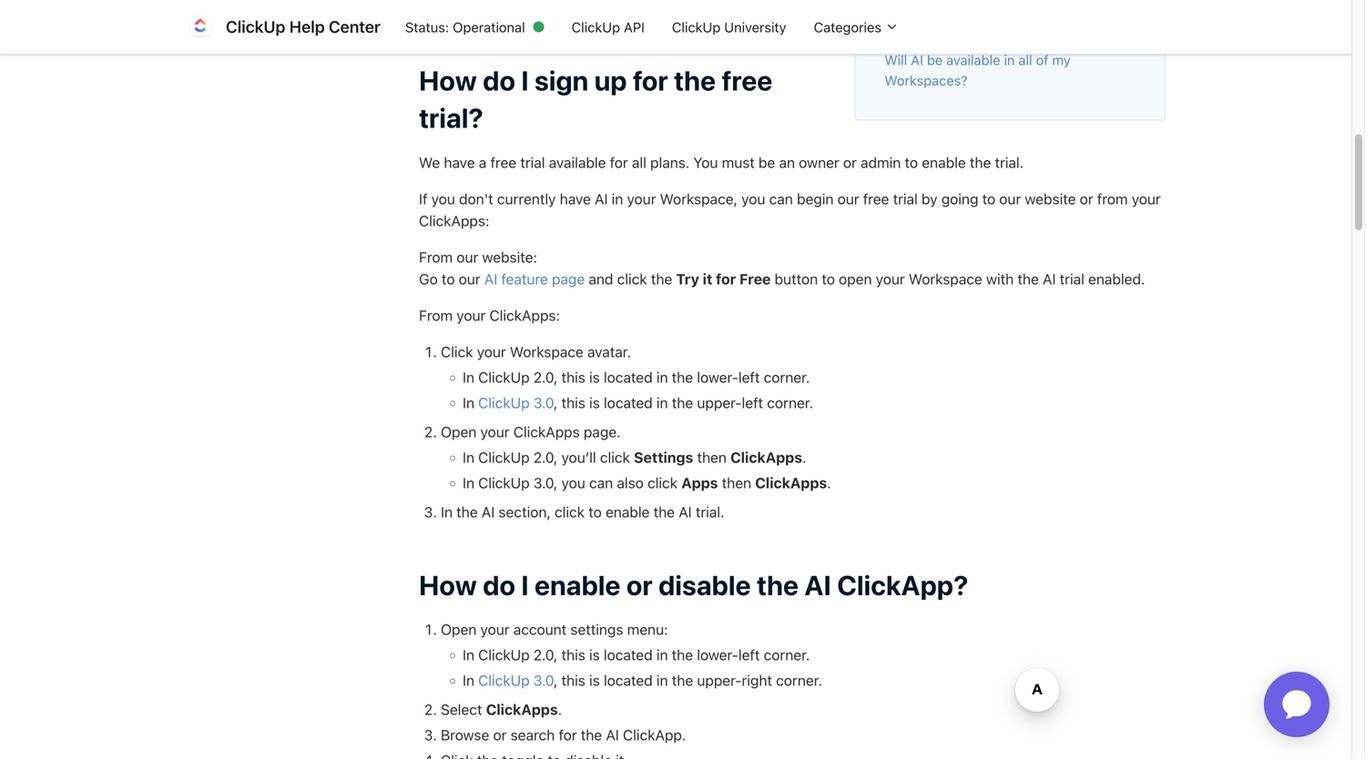 Task type: vqa. For each thing, say whether or not it's contained in the screenshot.
Workspace's 2.0,
yes



Task type: locate. For each thing, give the bounding box(es) containing it.
a
[[479, 154, 487, 171]]

enable down also
[[606, 504, 650, 521]]

to inside if you don't currently have ai in your workspace, you can begin our free trial by going to our website or from your clickapps:
[[983, 190, 996, 208]]

and click the
[[589, 270, 673, 288]]

2.0, up the 3.0,
[[534, 449, 558, 466]]

1 located from the top
[[604, 369, 653, 386]]

do up the account
[[483, 569, 516, 602]]

2 open from the top
[[441, 621, 477, 639]]

1 vertical spatial all
[[632, 154, 647, 171]]

in left of
[[1004, 52, 1015, 68]]

trial left by
[[893, 190, 918, 208]]

0 vertical spatial do
[[483, 64, 516, 96]]

0 horizontal spatial trial.
[[696, 504, 725, 521]]

then right 'apps'
[[722, 474, 752, 492]]

trial
[[520, 154, 545, 171], [893, 190, 918, 208], [1060, 270, 1085, 288]]

or left admin
[[844, 154, 857, 171]]

for right up
[[633, 64, 668, 96]]

clickup down the account
[[478, 647, 530, 664]]

1 horizontal spatial available
[[947, 52, 1001, 68]]

2 horizontal spatial free
[[863, 190, 890, 208]]

how
[[419, 64, 477, 96], [419, 569, 477, 602]]

workspaces?
[[885, 72, 968, 88]]

ai left "clickapp."
[[606, 727, 619, 744]]

clickapp.
[[623, 727, 686, 744]]

in up settings
[[657, 394, 668, 412]]

do down operational
[[483, 64, 516, 96]]

i left sign
[[521, 64, 529, 96]]

2 horizontal spatial trial
[[1060, 270, 1085, 288]]

are there any usage limits after i purchase ai?
[[885, 4, 1086, 40]]

1 2.0, from the top
[[534, 369, 558, 386]]

3.0
[[534, 394, 554, 412], [534, 672, 554, 690]]

0 vertical spatial left
[[739, 369, 760, 386]]

from down go
[[419, 307, 453, 324]]

0 horizontal spatial you
[[431, 190, 455, 208]]

button
[[775, 270, 818, 288]]

2.0, down the account
[[534, 647, 558, 664]]

open up select
[[441, 621, 477, 639]]

in clickup 2.0, this is located in the lower-left corner. for avatar.
[[463, 369, 810, 386]]

click
[[617, 270, 647, 288], [600, 449, 630, 466], [648, 474, 678, 492], [555, 504, 585, 521]]

1 vertical spatial trial
[[893, 190, 918, 208]]

0 horizontal spatial .
[[558, 702, 562, 719]]

2 3.0 from the top
[[534, 672, 554, 690]]

0 vertical spatial i
[[1082, 4, 1086, 20]]

clickup help center link
[[186, 12, 392, 41]]

click down the 3.0,
[[555, 504, 585, 521]]

in clickup 2.0, this is located in the lower-left corner. down menu:
[[463, 647, 810, 664]]

open your clickapps page.
[[441, 423, 621, 441]]

university
[[724, 19, 787, 35]]

1 vertical spatial be
[[759, 154, 776, 171]]

0 vertical spatial free
[[722, 64, 773, 96]]

1 vertical spatial 3.0
[[534, 672, 554, 690]]

available
[[947, 52, 1001, 68], [549, 154, 606, 171]]

website
[[1025, 190, 1076, 208]]

1 horizontal spatial all
[[1019, 52, 1033, 68]]

left
[[739, 369, 760, 386], [742, 394, 763, 412], [739, 647, 760, 664]]

in clickup 2.0, this is located in the lower-left corner. up the clickup 3.0 , this is located in the upper-left corner.
[[463, 369, 810, 386]]

to down in clickup 3.0, you can also click apps then
[[589, 504, 602, 521]]

0 vertical spatial workspace
[[909, 270, 983, 288]]

2 vertical spatial .
[[558, 702, 562, 719]]

the right with
[[1018, 270, 1039, 288]]

2 vertical spatial free
[[863, 190, 890, 208]]

0 vertical spatial enable
[[922, 154, 966, 171]]

1 vertical spatial workspace
[[510, 343, 584, 361]]

open for in clickup 2.0, this is located in the lower-left corner.
[[441, 621, 477, 639]]

then up 'apps'
[[697, 449, 727, 466]]

limits
[[1013, 4, 1046, 20]]

1 from from the top
[[419, 249, 453, 266]]

then
[[697, 449, 727, 466], [722, 474, 752, 492]]

1 vertical spatial clickapps:
[[490, 307, 560, 324]]

trial?
[[419, 102, 484, 134]]

clickapps: down "feature"
[[490, 307, 560, 324]]

0 vertical spatial how
[[419, 64, 477, 96]]

clickup left university
[[672, 19, 721, 35]]

2 , from the top
[[554, 672, 558, 690]]

lower- down disable
[[697, 647, 739, 664]]

3.0 down the account
[[534, 672, 554, 690]]

ai left clickapp?
[[805, 569, 832, 602]]

2.0,
[[534, 369, 558, 386], [534, 449, 558, 466], [534, 647, 558, 664]]

1 vertical spatial can
[[589, 474, 613, 492]]

if
[[419, 190, 428, 208]]

2 this from the top
[[562, 394, 586, 412]]

0 vertical spatial available
[[947, 52, 1001, 68]]

from for from our website: go to our
[[419, 249, 453, 266]]

to right go
[[442, 270, 455, 288]]

or up menu:
[[627, 569, 653, 602]]

clickapps
[[514, 423, 580, 441], [731, 449, 803, 466], [755, 474, 827, 492], [486, 702, 558, 719]]

0 vertical spatial from
[[419, 249, 453, 266]]

clickapps: down don't
[[419, 212, 490, 229]]

open
[[441, 423, 477, 441], [441, 621, 477, 639]]

1 vertical spatial clickup 3.0 link
[[478, 672, 554, 690]]

1 horizontal spatial workspace
[[909, 270, 983, 288]]

1 how from the top
[[419, 64, 477, 96]]

clickup 3.0 link up open your clickapps page. on the left of the page
[[478, 394, 554, 412]]

usage
[[972, 4, 1009, 20]]

clickup down click your workspace avatar.
[[478, 369, 530, 386]]

admin
[[861, 154, 901, 171]]

trial up currently
[[520, 154, 545, 171]]

button to open your workspace with the ai trial enabled.
[[775, 270, 1146, 288]]

can left begin
[[769, 190, 793, 208]]

your
[[627, 190, 656, 208], [1132, 190, 1161, 208], [876, 270, 905, 288], [457, 307, 486, 324], [477, 343, 506, 361], [481, 423, 510, 441], [481, 621, 510, 639]]

from
[[419, 249, 453, 266], [419, 307, 453, 324]]

free down university
[[722, 64, 773, 96]]

lower- up the clickup 3.0 , this is located in the upper-left corner.
[[697, 369, 739, 386]]

1 horizontal spatial trial
[[893, 190, 918, 208]]

how inside how do i sign up for the free trial?
[[419, 64, 477, 96]]

clickup
[[226, 17, 285, 36], [572, 19, 620, 35], [672, 19, 721, 35], [478, 369, 530, 386], [478, 394, 530, 412], [478, 449, 530, 466], [478, 474, 530, 492], [478, 647, 530, 664], [478, 672, 530, 690]]

1 horizontal spatial be
[[927, 52, 943, 68]]

1 do from the top
[[483, 64, 516, 96]]

open for in clickup 2.0, you'll click
[[441, 423, 477, 441]]

0 horizontal spatial be
[[759, 154, 776, 171]]

and
[[589, 270, 614, 288]]

0 vertical spatial clickup 3.0 link
[[478, 394, 554, 412]]

1 vertical spatial in clickup 2.0, this is located in the lower-left corner.
[[463, 647, 810, 664]]

1 horizontal spatial free
[[722, 64, 773, 96]]

free
[[740, 270, 771, 288]]

0 vertical spatial be
[[927, 52, 943, 68]]

2 clickup 3.0 link from the top
[[478, 672, 554, 690]]

0 vertical spatial clickapps .
[[731, 449, 807, 466]]

2.0, down click your workspace avatar.
[[534, 369, 558, 386]]

do
[[483, 64, 516, 96], [483, 569, 516, 602]]

ai inside 'will ai be available in all of my workspaces?'
[[911, 52, 924, 68]]

all left plans.
[[632, 154, 647, 171]]

in clickup 2.0, this is located in the lower-left corner. for settings
[[463, 647, 810, 664]]

in inside if you don't currently have ai in your workspace, you can begin our free trial by going to our website or from your clickapps:
[[612, 190, 623, 208]]

free
[[722, 64, 773, 96], [491, 154, 517, 171], [863, 190, 890, 208]]

1 vertical spatial i
[[521, 64, 529, 96]]

, up open your clickapps page. on the left of the page
[[554, 394, 558, 412]]

0 vertical spatial 3.0
[[534, 394, 554, 412]]

i inside are there any usage limits after i purchase ai?
[[1082, 4, 1086, 20]]

0 vertical spatial upper-
[[697, 394, 742, 412]]

2 how from the top
[[419, 569, 477, 602]]

in
[[463, 369, 475, 386], [463, 394, 475, 412], [463, 449, 475, 466], [463, 474, 475, 492], [441, 504, 453, 521], [463, 647, 475, 664], [463, 672, 475, 690]]

available down ai?
[[947, 52, 1001, 68]]

click your workspace avatar.
[[441, 343, 631, 361]]

all left of
[[1019, 52, 1033, 68]]

3 is from the top
[[589, 647, 600, 664]]

1 vertical spatial upper-
[[697, 672, 742, 690]]

you down in clickup 2.0, you'll click settings
[[562, 474, 586, 492]]

after
[[1050, 4, 1079, 20]]

you right "if"
[[431, 190, 455, 208]]

the
[[674, 64, 716, 96], [970, 154, 991, 171], [651, 270, 673, 288], [1018, 270, 1039, 288], [672, 369, 693, 386], [672, 394, 693, 412], [457, 504, 478, 521], [654, 504, 675, 521], [757, 569, 799, 602], [672, 647, 693, 664], [672, 672, 693, 690], [581, 727, 602, 744]]

3 located from the top
[[604, 647, 653, 664]]

left for click your workspace avatar.
[[739, 369, 760, 386]]

2 from from the top
[[419, 307, 453, 324]]

1 vertical spatial left
[[742, 394, 763, 412]]

0 vertical spatial 2.0,
[[534, 369, 558, 386]]

1 3.0 from the top
[[534, 394, 554, 412]]

how for how do i enable or disable the ai clickapp?
[[419, 569, 477, 602]]

or
[[844, 154, 857, 171], [1080, 190, 1094, 208], [627, 569, 653, 602], [493, 727, 507, 744]]

1 vertical spatial .
[[827, 474, 831, 492]]

for
[[633, 64, 668, 96], [610, 154, 628, 171], [716, 270, 736, 288], [559, 727, 577, 744]]

0 horizontal spatial can
[[589, 474, 613, 492]]

ai down website:
[[484, 270, 498, 288]]

.
[[803, 449, 807, 466], [827, 474, 831, 492], [558, 702, 562, 719]]

categories
[[814, 19, 885, 35]]

our left website
[[1000, 190, 1021, 208]]

2 vertical spatial 2.0,
[[534, 647, 558, 664]]

1 horizontal spatial can
[[769, 190, 793, 208]]

1 vertical spatial free
[[491, 154, 517, 171]]

0 vertical spatial ,
[[554, 394, 558, 412]]

i inside how do i sign up for the free trial?
[[521, 64, 529, 96]]

2 vertical spatial trial
[[1060, 270, 1085, 288]]

clickup left api
[[572, 19, 620, 35]]

from your clickapps:
[[419, 307, 560, 324]]

2 vertical spatial left
[[739, 647, 760, 664]]

0 horizontal spatial available
[[549, 154, 606, 171]]

clickup 3.0 link for clickup 3.0 , this is located in the upper-right corner.
[[478, 672, 554, 690]]

have
[[444, 154, 475, 171], [560, 190, 591, 208]]

application
[[1243, 650, 1352, 760]]

available inside 'will ai be available in all of my workspaces?'
[[947, 52, 1001, 68]]

1 vertical spatial clickapps .
[[755, 474, 831, 492]]

ai left section,
[[482, 504, 495, 521]]

operational
[[453, 19, 525, 35]]

2 do from the top
[[483, 569, 516, 602]]

clickup down open your clickapps page. on the left of the page
[[478, 449, 530, 466]]

this
[[562, 369, 586, 386], [562, 394, 586, 412], [562, 647, 586, 664], [562, 672, 586, 690]]

3.0,
[[534, 474, 558, 492]]

workspace left avatar.
[[510, 343, 584, 361]]

the up 'going'
[[970, 154, 991, 171]]

clickapps .
[[731, 449, 807, 466], [755, 474, 831, 492], [486, 702, 562, 719]]

,
[[554, 394, 558, 412], [554, 672, 558, 690]]

you down must
[[742, 190, 766, 208]]

be left an
[[759, 154, 776, 171]]

do inside how do i sign up for the free trial?
[[483, 64, 516, 96]]

2 located from the top
[[604, 394, 653, 412]]

clickup left help
[[226, 17, 285, 36]]

1 horizontal spatial .
[[803, 449, 807, 466]]

1 vertical spatial have
[[560, 190, 591, 208]]

1 vertical spatial from
[[419, 307, 453, 324]]

open
[[839, 270, 872, 288]]

in down menu:
[[657, 672, 668, 690]]

1 clickup 3.0 link from the top
[[478, 394, 554, 412]]

all inside 'will ai be available in all of my workspaces?'
[[1019, 52, 1033, 68]]

free right a
[[491, 154, 517, 171]]

0 vertical spatial open
[[441, 423, 477, 441]]

the left section,
[[457, 504, 478, 521]]

1 , from the top
[[554, 394, 558, 412]]

1 in clickup 2.0, this is located in the lower-left corner. from the top
[[463, 369, 810, 386]]

your down plans.
[[627, 190, 656, 208]]

click down settings
[[648, 474, 678, 492]]

1 lower- from the top
[[697, 369, 739, 386]]

0 horizontal spatial all
[[632, 154, 647, 171]]

by
[[922, 190, 938, 208]]

clickup 3.0 , this is located in the upper-right corner.
[[478, 672, 823, 690]]

the right search
[[581, 727, 602, 744]]

be
[[927, 52, 943, 68], [759, 154, 776, 171]]

in clickup 3.0, you can also click apps then
[[463, 474, 752, 492]]

to right 'going'
[[983, 190, 996, 208]]

1 horizontal spatial trial.
[[995, 154, 1024, 171]]

2 in clickup 2.0, this is located in the lower-left corner. from the top
[[463, 647, 810, 664]]

in the ai section, click to enable the ai trial.
[[441, 504, 725, 521]]

clickup 3.0 , this is located in the upper-left corner.
[[478, 394, 814, 412]]

1 vertical spatial lower-
[[697, 647, 739, 664]]

if you don't currently have ai in your workspace, you can begin our free trial by going to our website or from your clickapps:
[[419, 190, 1161, 229]]

enable up settings
[[535, 569, 621, 602]]

clickup up open your clickapps page. on the left of the page
[[478, 394, 530, 412]]

have right currently
[[560, 190, 591, 208]]

ai?
[[946, 24, 966, 40]]

0 vertical spatial trial
[[520, 154, 545, 171]]

ai feature page link
[[484, 270, 585, 288]]

1 vertical spatial available
[[549, 154, 606, 171]]

your right the from
[[1132, 190, 1161, 208]]

2 lower- from the top
[[697, 647, 739, 664]]

do for sign
[[483, 64, 516, 96]]

1 upper- from the top
[[697, 394, 742, 412]]

free inside how do i sign up for the free trial?
[[722, 64, 773, 96]]

help
[[289, 17, 325, 36]]

0 vertical spatial .
[[803, 449, 807, 466]]

1 vertical spatial do
[[483, 569, 516, 602]]

you
[[694, 154, 718, 171]]

from inside the from our website: go to our
[[419, 249, 453, 266]]

ai feature page
[[484, 270, 585, 288]]

0 vertical spatial lower-
[[697, 369, 739, 386]]

workspace left with
[[909, 270, 983, 288]]

i
[[1082, 4, 1086, 20], [521, 64, 529, 96], [521, 569, 529, 602]]

3.0 up open your clickapps page. on the left of the page
[[534, 394, 554, 412]]

1 horizontal spatial have
[[560, 190, 591, 208]]

3 2.0, from the top
[[534, 647, 558, 664]]

0 vertical spatial in clickup 2.0, this is located in the lower-left corner.
[[463, 369, 810, 386]]

0 vertical spatial all
[[1019, 52, 1033, 68]]

1 vertical spatial 2.0,
[[534, 449, 558, 466]]

free down admin
[[863, 190, 890, 208]]

available up currently
[[549, 154, 606, 171]]

sign
[[535, 64, 589, 96]]

your right the open
[[876, 270, 905, 288]]

1 vertical spatial how
[[419, 569, 477, 602]]

your left the account
[[481, 621, 510, 639]]

ai right will
[[911, 52, 924, 68]]

lower-
[[697, 369, 739, 386], [697, 647, 739, 664]]

in up clickup 3.0 , this is located in the upper-right corner.
[[657, 647, 668, 664]]

0 vertical spatial clickapps:
[[419, 212, 490, 229]]

1 vertical spatial open
[[441, 621, 477, 639]]

be up workspaces?
[[927, 52, 943, 68]]

1 vertical spatial trial.
[[696, 504, 725, 521]]

search
[[511, 727, 555, 744]]

1 open from the top
[[441, 423, 477, 441]]

0 horizontal spatial workspace
[[510, 343, 584, 361]]

workspace
[[909, 270, 983, 288], [510, 343, 584, 361]]

in
[[1004, 52, 1015, 68], [612, 190, 623, 208], [657, 369, 668, 386], [657, 394, 668, 412], [657, 647, 668, 664], [657, 672, 668, 690]]

1 vertical spatial ,
[[554, 672, 558, 690]]

currently
[[497, 190, 556, 208]]

2 vertical spatial i
[[521, 569, 529, 602]]

can left also
[[589, 474, 613, 492]]

or left the from
[[1080, 190, 1094, 208]]

clickapps: inside if you don't currently have ai in your workspace, you can begin our free trial by going to our website or from your clickapps:
[[419, 212, 490, 229]]

i up the account
[[521, 569, 529, 602]]

2 upper- from the top
[[697, 672, 742, 690]]

enable up by
[[922, 154, 966, 171]]

0 vertical spatial can
[[769, 190, 793, 208]]

for right search
[[559, 727, 577, 744]]

, down 'open your account settings menu:'
[[554, 672, 558, 690]]

0 horizontal spatial have
[[444, 154, 475, 171]]

trial left enabled.
[[1060, 270, 1085, 288]]



Task type: describe. For each thing, give the bounding box(es) containing it.
plans.
[[650, 154, 690, 171]]

it
[[703, 270, 713, 288]]

trial inside if you don't currently have ai in your workspace, you can begin our free trial by going to our website or from your clickapps:
[[893, 190, 918, 208]]

the left try
[[651, 270, 673, 288]]

click right 'and'
[[617, 270, 647, 288]]

you'll
[[562, 449, 596, 466]]

3.0 for , this is located in the upper-left corner.
[[534, 394, 554, 412]]

upper- for left
[[697, 394, 742, 412]]

settings
[[634, 449, 694, 466]]

0 vertical spatial have
[[444, 154, 475, 171]]

upper- for right
[[697, 672, 742, 690]]

0 horizontal spatial free
[[491, 154, 517, 171]]

1 vertical spatial enable
[[606, 504, 650, 521]]

going
[[942, 190, 979, 208]]

the up settings
[[672, 394, 693, 412]]

left for open your account settings menu:
[[739, 647, 760, 664]]

your right click
[[477, 343, 506, 361]]

feature
[[501, 270, 548, 288]]

try it for free
[[676, 270, 771, 288]]

how do i enable or disable the ai clickapp?
[[419, 569, 969, 602]]

page
[[552, 270, 585, 288]]

in inside 'will ai be available in all of my workspaces?'
[[1004, 52, 1015, 68]]

in up the clickup 3.0 , this is located in the upper-left corner.
[[657, 369, 668, 386]]

up
[[595, 64, 627, 96]]

ai right with
[[1043, 270, 1056, 288]]

account
[[514, 621, 567, 639]]

for inside how do i sign up for the free trial?
[[633, 64, 668, 96]]

apps
[[682, 474, 718, 492]]

purchase
[[885, 24, 943, 40]]

1 is from the top
[[589, 369, 600, 386]]

the inside how do i sign up for the free trial?
[[674, 64, 716, 96]]

status:
[[405, 19, 449, 35]]

for right it
[[716, 270, 736, 288]]

how do i sign up for the free trial?
[[419, 64, 773, 134]]

the up "clickapp."
[[672, 672, 693, 690]]

section,
[[499, 504, 551, 521]]

will
[[885, 52, 908, 68]]

clickup api
[[572, 19, 645, 35]]

try
[[676, 270, 700, 288]]

browse
[[441, 727, 489, 744]]

0 vertical spatial trial.
[[995, 154, 1024, 171]]

3.0 for , this is located in the upper-right corner.
[[534, 672, 554, 690]]

to inside the from our website: go to our
[[442, 270, 455, 288]]

the up the clickup 3.0 , this is located in the upper-left corner.
[[672, 369, 693, 386]]

are
[[885, 4, 906, 20]]

2.0, for account
[[534, 647, 558, 664]]

avatar.
[[588, 343, 631, 361]]

will ai be available in all of my workspaces? link
[[885, 52, 1071, 88]]

have inside if you don't currently have ai in your workspace, you can begin our free trial by going to our website or from your clickapps:
[[560, 190, 591, 208]]

your up click
[[457, 307, 486, 324]]

our right go
[[459, 270, 481, 288]]

clickapp?
[[837, 569, 969, 602]]

we have a free trial available for all plans. you must be an owner or admin to enable the trial.
[[419, 154, 1024, 171]]

center
[[329, 17, 381, 36]]

be inside 'will ai be available in all of my workspaces?'
[[927, 52, 943, 68]]

4 is from the top
[[589, 672, 600, 690]]

to left the open
[[822, 270, 835, 288]]

will ai be available in all of my workspaces?
[[885, 52, 1071, 88]]

or left search
[[493, 727, 507, 744]]

i for how do i enable or disable the ai clickapp?
[[521, 569, 529, 602]]

2 vertical spatial enable
[[535, 569, 621, 602]]

go
[[419, 270, 438, 288]]

4 located from the top
[[604, 672, 653, 690]]

free inside if you don't currently have ai in your workspace, you can begin our free trial by going to our website or from your clickapps:
[[863, 190, 890, 208]]

clickup up section,
[[478, 474, 530, 492]]

ai down 'apps'
[[679, 504, 692, 521]]

of
[[1036, 52, 1049, 68]]

the up clickup 3.0 , this is located in the upper-right corner.
[[672, 647, 693, 664]]

, for , this is located in the upper-left corner.
[[554, 394, 558, 412]]

4 this from the top
[[562, 672, 586, 690]]

categories button
[[800, 10, 913, 44]]

status: operational
[[405, 19, 525, 35]]

the down settings
[[654, 504, 675, 521]]

workspace,
[[660, 190, 738, 208]]

are there any usage limits after i purchase ai? link
[[885, 4, 1086, 40]]

from for from your clickapps:
[[419, 307, 453, 324]]

right
[[742, 672, 773, 690]]

select
[[441, 702, 482, 719]]

clickup api link
[[558, 10, 659, 44]]

enabled.
[[1089, 270, 1146, 288]]

our left website:
[[457, 249, 479, 266]]

website:
[[482, 249, 537, 266]]

there
[[910, 4, 942, 20]]

to right admin
[[905, 154, 918, 171]]

1 horizontal spatial you
[[562, 474, 586, 492]]

2 is from the top
[[589, 394, 600, 412]]

from
[[1098, 190, 1128, 208]]

0 vertical spatial then
[[697, 449, 727, 466]]

in clickup 2.0, you'll click settings
[[463, 449, 694, 466]]

click up in clickup 3.0, you can also click apps then
[[600, 449, 630, 466]]

page.
[[584, 423, 621, 441]]

2.0, for workspace
[[534, 369, 558, 386]]

or inside if you don't currently have ai in your workspace, you can begin our free trial by going to our website or from your clickapps:
[[1080, 190, 1094, 208]]

lower- for left
[[697, 369, 739, 386]]

2 horizontal spatial .
[[827, 474, 831, 492]]

settings
[[571, 621, 624, 639]]

an
[[779, 154, 795, 171]]

clickup help help center home page image
[[186, 12, 215, 41]]

2 2.0, from the top
[[534, 449, 558, 466]]

don't
[[459, 190, 493, 208]]

open your account settings menu:
[[441, 621, 668, 639]]

owner
[[799, 154, 840, 171]]

do for enable
[[483, 569, 516, 602]]

api
[[624, 19, 645, 35]]

1 vertical spatial then
[[722, 474, 752, 492]]

also
[[617, 474, 644, 492]]

clickup up select
[[478, 672, 530, 690]]

0 horizontal spatial trial
[[520, 154, 545, 171]]

your up section,
[[481, 423, 510, 441]]

with
[[987, 270, 1014, 288]]

2 horizontal spatial you
[[742, 190, 766, 208]]

1 this from the top
[[562, 369, 586, 386]]

clickup university
[[672, 19, 787, 35]]

for left plans.
[[610, 154, 628, 171]]

we
[[419, 154, 440, 171]]

2 vertical spatial clickapps .
[[486, 702, 562, 719]]

must
[[722, 154, 755, 171]]

my
[[1053, 52, 1071, 68]]

click
[[441, 343, 473, 361]]

browse or search for the ai clickapp.
[[441, 727, 686, 744]]

our right begin
[[838, 190, 860, 208]]

clickup university link
[[659, 10, 800, 44]]

lower- for right
[[697, 647, 739, 664]]

3 this from the top
[[562, 647, 586, 664]]

, for , this is located in the upper-right corner.
[[554, 672, 558, 690]]

ai inside if you don't currently have ai in your workspace, you can begin our free trial by going to our website or from your clickapps:
[[595, 190, 608, 208]]

menu:
[[627, 621, 668, 639]]

disable
[[659, 569, 751, 602]]

begin
[[797, 190, 834, 208]]

clickup 3.0 link for clickup 3.0 , this is located in the upper-left corner.
[[478, 394, 554, 412]]

how for how do i sign up for the free trial?
[[419, 64, 477, 96]]

i for how do i sign up for the free trial?
[[521, 64, 529, 96]]

clickup help center
[[226, 17, 381, 36]]

can inside if you don't currently have ai in your workspace, you can begin our free trial by going to our website or from your clickapps:
[[769, 190, 793, 208]]

from our website: go to our
[[419, 249, 537, 288]]

the right disable
[[757, 569, 799, 602]]

any
[[946, 4, 968, 20]]



